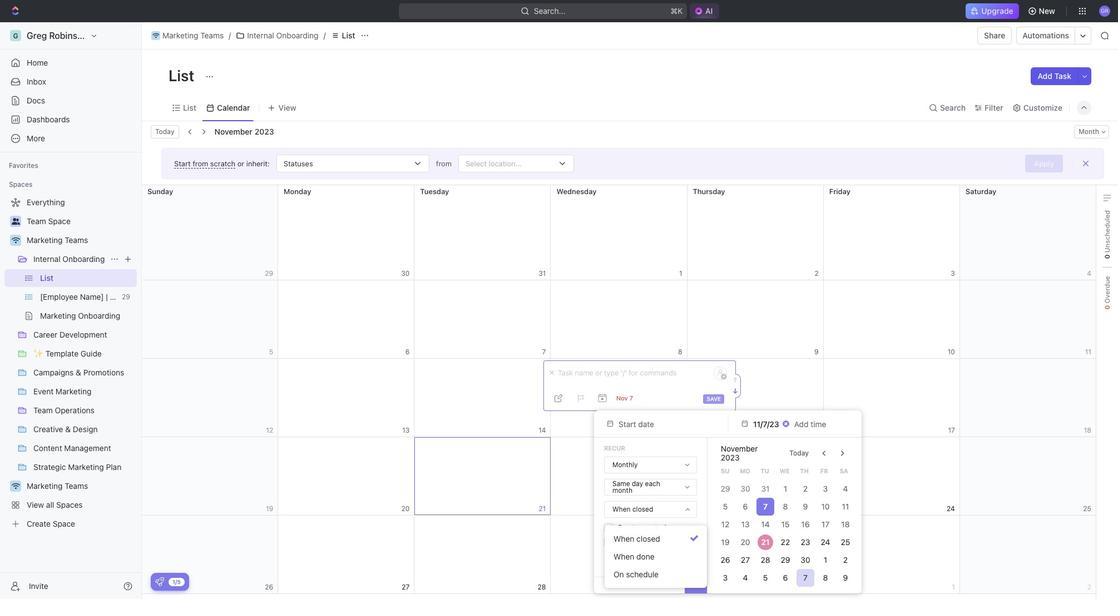 Task type: describe. For each thing, give the bounding box(es) containing it.
from
[[193, 159, 208, 168]]

1 / from the left
[[229, 31, 231, 40]]

Task na﻿me or type '/' for commands field
[[550, 369, 709, 378]]

friday
[[830, 187, 851, 196]]

1 horizontal spatial marketing
[[163, 31, 198, 40]]

teams inside sidebar navigation
[[65, 235, 88, 245]]

when for when closed dropdown button
[[613, 505, 631, 514]]

30
[[811, 583, 819, 591]]

done
[[637, 552, 655, 562]]

1 vertical spatial today
[[790, 449, 809, 458]]

2 vertical spatial list
[[183, 103, 196, 112]]

add task button
[[1032, 67, 1079, 85]]

marketing teams inside tree
[[27, 235, 88, 245]]

wifi image
[[11, 237, 20, 244]]

recur for recur
[[605, 445, 626, 452]]

overdue
[[1104, 276, 1112, 306]]

automations
[[1023, 31, 1070, 40]]

⌘k
[[671, 6, 683, 16]]

0 for unscheduled
[[1104, 255, 1112, 259]]

wednesday
[[557, 187, 597, 196]]

internal onboarding inside tree
[[33, 254, 105, 264]]

2 row from the top
[[142, 281, 1097, 359]]

when closed button
[[610, 531, 703, 548]]

recur for recur forever
[[618, 538, 636, 547]]

sunday
[[148, 187, 173, 196]]

onboarding checklist button image
[[155, 578, 164, 587]]

0 horizontal spatial today button
[[151, 125, 179, 139]]

scratch
[[210, 159, 236, 168]]

upgrade link
[[967, 3, 1020, 19]]

when closed inside button
[[614, 534, 661, 544]]

add
[[1038, 71, 1053, 81]]

november
[[721, 444, 758, 454]]

internal inside sidebar navigation
[[33, 254, 60, 264]]

favorites button
[[4, 159, 43, 173]]

0 vertical spatial list
[[342, 31, 355, 40]]

inbox link
[[4, 73, 137, 91]]

invite
[[29, 581, 48, 591]]

search
[[941, 103, 966, 112]]

thursday
[[693, 187, 726, 196]]

calendar link
[[215, 100, 250, 116]]

monday
[[284, 187, 311, 196]]

saturday
[[966, 187, 997, 196]]

1 vertical spatial list link
[[181, 100, 196, 116]]

Add time text field
[[795, 419, 828, 429]]

0 vertical spatial internal onboarding link
[[233, 29, 322, 42]]

create
[[618, 524, 639, 532]]

tree inside sidebar navigation
[[4, 194, 137, 533]]

Due date text field
[[754, 419, 780, 429]]

search...
[[534, 6, 566, 16]]

create new task
[[618, 524, 669, 532]]

sa
[[840, 467, 849, 475]]

1 vertical spatial save
[[690, 582, 704, 590]]

when closed inside dropdown button
[[613, 505, 654, 514]]

marketing inside sidebar navigation
[[27, 235, 63, 245]]

su
[[721, 467, 730, 475]]

share button
[[978, 27, 1013, 45]]

add task
[[1038, 71, 1072, 81]]

24
[[947, 505, 956, 513]]

26
[[265, 583, 273, 591]]

tu
[[761, 467, 770, 475]]

row containing 21
[[142, 438, 1097, 516]]

1 horizontal spatial list link
[[328, 29, 358, 42]]

new
[[1040, 6, 1056, 16]]

grid containing sunday
[[141, 185, 1097, 600]]

1 horizontal spatial today button
[[783, 445, 816, 463]]

tuesday
[[420, 187, 449, 196]]

1/5
[[173, 579, 181, 585]]

3 row from the top
[[142, 359, 1097, 438]]

new button
[[1024, 2, 1063, 20]]

inherit:
[[246, 159, 270, 168]]

when done button
[[610, 548, 703, 566]]

home link
[[4, 54, 137, 72]]

when done
[[614, 552, 655, 562]]

docs link
[[4, 92, 137, 110]]

0 horizontal spatial marketing teams link
[[27, 232, 135, 249]]

dashboards link
[[4, 111, 137, 129]]

november 2023
[[721, 444, 758, 463]]

row containing 26
[[142, 516, 1097, 595]]

1 horizontal spatial teams
[[201, 31, 224, 40]]

0 vertical spatial today
[[155, 127, 175, 136]]

inbox
[[27, 77, 46, 86]]



Task type: vqa. For each thing, say whether or not it's contained in the screenshot.
"CONTRACT"
no



Task type: locate. For each thing, give the bounding box(es) containing it.
29
[[675, 583, 683, 591]]

save up start date text box
[[707, 396, 721, 402]]

1 horizontal spatial internal onboarding link
[[233, 29, 322, 42]]

0 vertical spatial internal onboarding
[[247, 31, 319, 40]]

sidebar navigation
[[0, 22, 142, 600]]

onboarding inside sidebar navigation
[[63, 254, 105, 264]]

when closed button
[[605, 502, 697, 518]]

we
[[780, 467, 790, 475]]

1 horizontal spatial internal
[[247, 31, 274, 40]]

0 vertical spatial closed
[[633, 505, 654, 514]]

on
[[614, 570, 624, 579]]

0 horizontal spatial today
[[155, 127, 175, 136]]

marketing teams
[[163, 31, 224, 40], [27, 235, 88, 245]]

save right 29
[[690, 582, 704, 590]]

upgrade
[[982, 6, 1014, 16]]

wifi image
[[152, 33, 159, 38]]

0 horizontal spatial teams
[[65, 235, 88, 245]]

when closed down the create new task
[[614, 534, 661, 544]]

today up start
[[155, 127, 175, 136]]

0 vertical spatial marketing teams
[[163, 31, 224, 40]]

2 0 from the top
[[1104, 306, 1112, 310]]

27
[[402, 583, 410, 591]]

1 vertical spatial internal onboarding link
[[33, 251, 106, 268]]

marketing right wifi icon
[[27, 235, 63, 245]]

customize button
[[1010, 100, 1067, 116]]

4 row from the top
[[142, 438, 1097, 516]]

recur forever
[[618, 538, 660, 547]]

row
[[142, 185, 1097, 281], [142, 281, 1097, 359], [142, 359, 1097, 438], [142, 438, 1097, 516], [142, 516, 1097, 595]]

task
[[655, 524, 669, 532]]

schedule
[[627, 570, 659, 579]]

closed down new
[[637, 534, 661, 544]]

0 horizontal spatial /
[[229, 31, 231, 40]]

0 vertical spatial save
[[707, 396, 721, 402]]

closed
[[633, 505, 654, 514], [637, 534, 661, 544]]

mo
[[740, 467, 751, 475]]

Start date text field
[[619, 419, 711, 429]]

0 vertical spatial when
[[613, 505, 631, 514]]

1 vertical spatial when
[[614, 534, 635, 544]]

on schedule
[[614, 570, 659, 579]]

when up create
[[613, 505, 631, 514]]

unscheduled
[[1104, 210, 1112, 255]]

0 vertical spatial internal
[[247, 31, 274, 40]]

2 / from the left
[[324, 31, 326, 40]]

1 vertical spatial internal
[[33, 254, 60, 264]]

task
[[1055, 71, 1072, 81]]

closed up the create new task
[[633, 505, 654, 514]]

internal onboarding
[[247, 31, 319, 40], [33, 254, 105, 264]]

1 vertical spatial recur
[[618, 538, 636, 547]]

marketing teams right wifi image
[[163, 31, 224, 40]]

25
[[1084, 505, 1092, 513]]

5 row from the top
[[142, 516, 1097, 595]]

start from scratch link
[[174, 159, 236, 168]]

0 vertical spatial today button
[[151, 125, 179, 139]]

when down create
[[614, 534, 635, 544]]

28
[[538, 583, 546, 591]]

1 vertical spatial marketing teams
[[27, 235, 88, 245]]

when closed up create
[[613, 505, 654, 514]]

1 vertical spatial onboarding
[[63, 254, 105, 264]]

0 vertical spatial when closed
[[613, 505, 654, 514]]

save
[[707, 396, 721, 402], [690, 582, 704, 590]]

marketing
[[163, 31, 198, 40], [27, 235, 63, 245]]

0 vertical spatial 0
[[1104, 255, 1112, 259]]

marketing teams right wifi icon
[[27, 235, 88, 245]]

0 horizontal spatial onboarding
[[63, 254, 105, 264]]

list
[[342, 31, 355, 40], [169, 66, 198, 85], [183, 103, 196, 112]]

1 vertical spatial closed
[[637, 534, 661, 544]]

when for when done button
[[614, 552, 635, 562]]

closed inside dropdown button
[[633, 505, 654, 514]]

today button up start
[[151, 125, 179, 139]]

onboarding
[[276, 31, 319, 40], [63, 254, 105, 264]]

when
[[613, 505, 631, 514], [614, 534, 635, 544], [614, 552, 635, 562]]

start
[[174, 159, 191, 168]]

1 vertical spatial marketing
[[27, 235, 63, 245]]

search button
[[926, 100, 970, 116]]

spaces
[[9, 180, 32, 189]]

customize
[[1024, 103, 1063, 112]]

0 horizontal spatial marketing teams
[[27, 235, 88, 245]]

0 vertical spatial recur
[[605, 445, 626, 452]]

today
[[155, 127, 175, 136], [790, 449, 809, 458]]

start from scratch or inherit:
[[174, 159, 270, 168]]

0 horizontal spatial internal onboarding link
[[33, 251, 106, 268]]

or
[[238, 159, 244, 168]]

1 horizontal spatial onboarding
[[276, 31, 319, 40]]

0 horizontal spatial internal
[[33, 254, 60, 264]]

forever
[[638, 538, 660, 547]]

1 horizontal spatial internal onboarding
[[247, 31, 319, 40]]

0 vertical spatial marketing teams link
[[149, 29, 227, 42]]

marketing right wifi image
[[163, 31, 198, 40]]

1 vertical spatial today button
[[783, 445, 816, 463]]

2023
[[721, 453, 740, 463]]

1 vertical spatial when closed
[[614, 534, 661, 544]]

today button up th
[[783, 445, 816, 463]]

0 horizontal spatial internal onboarding
[[33, 254, 105, 264]]

recur
[[605, 445, 626, 452], [618, 538, 636, 547]]

0 horizontal spatial save
[[690, 582, 704, 590]]

th
[[801, 467, 809, 475]]

0 vertical spatial teams
[[201, 31, 224, 40]]

favorites
[[9, 161, 38, 170]]

0 horizontal spatial list link
[[181, 100, 196, 116]]

home
[[27, 58, 48, 67]]

1 vertical spatial teams
[[65, 235, 88, 245]]

internal onboarding link
[[233, 29, 322, 42], [33, 251, 106, 268]]

internal
[[247, 31, 274, 40], [33, 254, 60, 264]]

tree containing marketing teams
[[4, 194, 137, 533]]

0 vertical spatial onboarding
[[276, 31, 319, 40]]

marketing teams link
[[149, 29, 227, 42], [27, 232, 135, 249]]

1 horizontal spatial marketing teams link
[[149, 29, 227, 42]]

when inside when closed button
[[614, 534, 635, 544]]

teams
[[201, 31, 224, 40], [65, 235, 88, 245]]

1 horizontal spatial marketing teams
[[163, 31, 224, 40]]

list link
[[328, 29, 358, 42], [181, 100, 196, 116]]

2 vertical spatial when
[[614, 552, 635, 562]]

0 vertical spatial list link
[[328, 29, 358, 42]]

dashboards
[[27, 115, 70, 124]]

fr
[[821, 467, 829, 475]]

docs
[[27, 96, 45, 105]]

0
[[1104, 255, 1112, 259], [1104, 306, 1112, 310]]

cancel
[[660, 582, 681, 590]]

when inside when done button
[[614, 552, 635, 562]]

on schedule button
[[610, 566, 703, 584]]

internal onboarding link inside tree
[[33, 251, 106, 268]]

1 0 from the top
[[1104, 255, 1112, 259]]

1 horizontal spatial /
[[324, 31, 326, 40]]

when closed
[[613, 505, 654, 514], [614, 534, 661, 544]]

1 horizontal spatial today
[[790, 449, 809, 458]]

21
[[539, 505, 546, 513]]

grid
[[141, 185, 1097, 600]]

1 vertical spatial internal onboarding
[[33, 254, 105, 264]]

1 row from the top
[[142, 185, 1097, 281]]

1 vertical spatial list
[[169, 66, 198, 85]]

new
[[641, 524, 654, 532]]

when inside when closed dropdown button
[[613, 505, 631, 514]]

onboarding checklist button element
[[155, 578, 164, 587]]

closed inside button
[[637, 534, 661, 544]]

1 vertical spatial 0
[[1104, 306, 1112, 310]]

calendar
[[217, 103, 250, 112]]

share
[[985, 31, 1006, 40]]

0 horizontal spatial marketing
[[27, 235, 63, 245]]

today up th
[[790, 449, 809, 458]]

/
[[229, 31, 231, 40], [324, 31, 326, 40]]

0 for overdue
[[1104, 306, 1112, 310]]

1 horizontal spatial save
[[707, 396, 721, 402]]

when up on at the bottom of the page
[[614, 552, 635, 562]]

automations button
[[1018, 27, 1075, 44]]

0 vertical spatial marketing
[[163, 31, 198, 40]]

1 vertical spatial marketing teams link
[[27, 232, 135, 249]]

tree
[[4, 194, 137, 533]]



